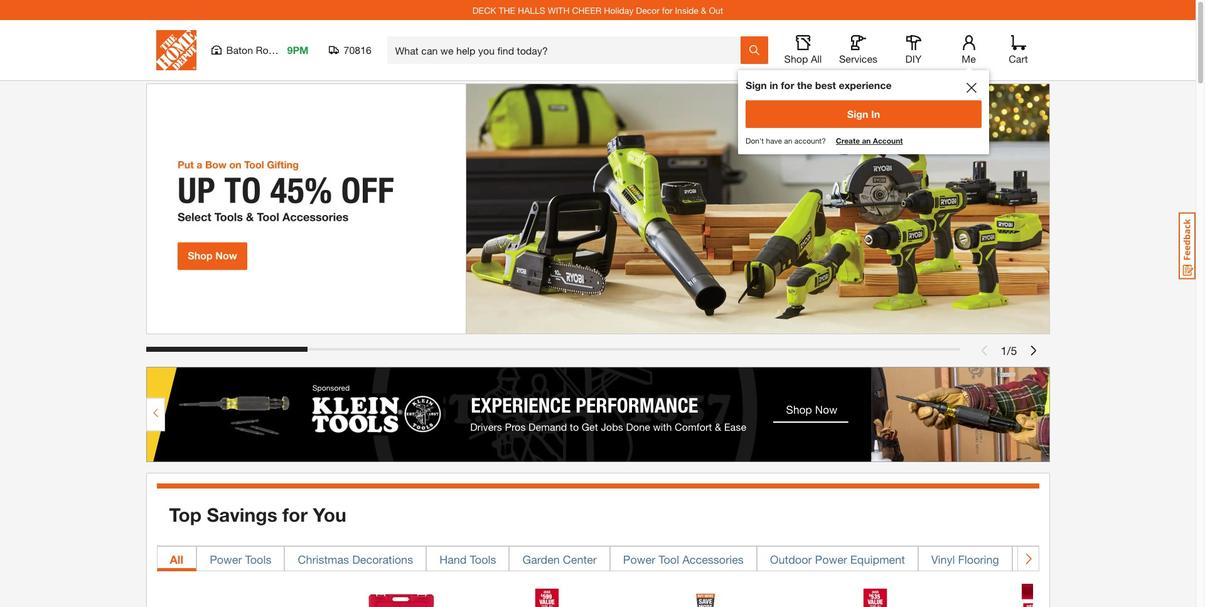 Task type: describe. For each thing, give the bounding box(es) containing it.
christmas
[[298, 553, 349, 567]]

shop
[[785, 53, 809, 65]]

services
[[840, 53, 878, 65]]

next slide image
[[1029, 346, 1039, 356]]

70816
[[344, 44, 372, 56]]

shop all
[[785, 53, 822, 65]]

decor
[[636, 5, 660, 15]]

5
[[1011, 344, 1018, 358]]

vinyl flooring button
[[919, 547, 1013, 572]]

top savings for you
[[169, 504, 347, 527]]

tools for power tools
[[245, 553, 272, 567]]

hand tools
[[440, 553, 496, 567]]

shockwave 3/8 in. drive sae and metric 6 point impact socket set (43-piece) image
[[365, 584, 460, 608]]

garden center button
[[510, 547, 610, 572]]

25 ft. x 1-1/16 in. compact magnetic tape measure with 15 ft. reach (2-pack) image
[[694, 584, 788, 608]]

1 tool from the left
[[659, 553, 680, 567]]

img for put a bow on tool gifting up to 45% off select tools & tool accessories image
[[146, 84, 1050, 335]]

cart
[[1009, 53, 1029, 65]]

all inside button
[[170, 553, 183, 567]]

savings
[[207, 504, 277, 527]]

power tools
[[210, 553, 272, 567]]

3 power from the left
[[815, 553, 848, 567]]

decorations
[[352, 553, 413, 567]]

next arrow image
[[1024, 553, 1034, 566]]

power tools button
[[197, 547, 285, 572]]

sign for sign in
[[848, 108, 869, 120]]

inside
[[675, 5, 699, 15]]

tool storage button
[[1013, 547, 1103, 572]]

outdoor power equipment button
[[757, 547, 919, 572]]

garden center
[[523, 553, 597, 567]]

create an account link
[[836, 136, 903, 147]]

outdoor power equipment
[[770, 553, 906, 567]]

experience
[[839, 79, 892, 91]]

baton
[[226, 44, 253, 56]]

christmas decorations
[[298, 553, 413, 567]]

baton rouge 9pm
[[226, 44, 309, 56]]

the
[[499, 5, 516, 15]]

sign in
[[848, 108, 881, 120]]

you
[[313, 504, 347, 527]]

the home depot logo image
[[156, 30, 196, 70]]

diy button
[[894, 35, 934, 65]]

1 an from the left
[[785, 136, 793, 146]]

deck the halls with cheer holiday decor for inside & out link
[[473, 5, 724, 15]]

m12 fuel 12-volt lithium-ion brushless cordless hammer drill and impact driver combo kit w/2 batteries and bag (2-tool) image
[[1022, 584, 1117, 608]]

me
[[962, 53, 976, 65]]

vinyl
[[932, 553, 956, 567]]

in
[[872, 108, 881, 120]]

m12 12v lithium-ion cordless combo kit (5-tool) with two 1.5 ah batteries, charger and tool bag image
[[529, 584, 624, 608]]

deck the halls with cheer holiday decor for inside & out
[[473, 5, 724, 15]]

services button
[[839, 35, 879, 65]]

diy
[[906, 53, 922, 65]]

for for sign in for the best experience
[[781, 79, 795, 91]]

sign for sign in for the best experience
[[746, 79, 767, 91]]

power tool accessories
[[624, 553, 744, 567]]

create an account
[[836, 136, 903, 146]]



Task type: vqa. For each thing, say whether or not it's contained in the screenshot.
the leftmost Aluminum
no



Task type: locate. For each thing, give the bounding box(es) containing it.
the
[[798, 79, 813, 91]]

for left inside
[[662, 5, 673, 15]]

an
[[785, 136, 793, 146], [863, 136, 871, 146]]

What can we help you find today? search field
[[395, 37, 740, 63]]

sign in for the best experience
[[746, 79, 892, 91]]

tool
[[659, 553, 680, 567], [1026, 553, 1047, 567]]

out
[[709, 5, 724, 15]]

tools
[[245, 553, 272, 567], [470, 553, 496, 567]]

deck
[[473, 5, 497, 15]]

2 horizontal spatial power
[[815, 553, 848, 567]]

storage
[[1050, 553, 1090, 567]]

tool left the accessories
[[659, 553, 680, 567]]

don't have an account?
[[746, 136, 826, 146]]

all button
[[157, 547, 197, 572]]

1 / 5
[[1001, 344, 1018, 358]]

don't
[[746, 136, 764, 146]]

rouge
[[256, 44, 285, 56]]

garden
[[523, 553, 560, 567]]

1 horizontal spatial power
[[624, 553, 656, 567]]

with
[[548, 5, 570, 15]]

all
[[811, 53, 822, 65], [170, 553, 183, 567]]

for for top savings for you
[[283, 504, 308, 527]]

1
[[1001, 344, 1008, 358]]

power right center
[[624, 553, 656, 567]]

outdoor
[[770, 553, 812, 567]]

0 horizontal spatial all
[[170, 553, 183, 567]]

hand tools button
[[427, 547, 510, 572]]

sign
[[746, 79, 767, 91], [848, 108, 869, 120]]

2 an from the left
[[863, 136, 871, 146]]

0 horizontal spatial tools
[[245, 553, 272, 567]]

all right shop
[[811, 53, 822, 65]]

m18/m12 12/18v lithium-ion cordless 3/8 in. ratchet and 1/2 in. impact wrench with friction ring combo kit image
[[858, 584, 952, 608]]

this is the first slide image
[[980, 346, 990, 356]]

tools inside button
[[470, 553, 496, 567]]

1 horizontal spatial tool
[[1026, 553, 1047, 567]]

sign in link
[[746, 100, 982, 128]]

2 power from the left
[[624, 553, 656, 567]]

1 tools from the left
[[245, 553, 272, 567]]

0 horizontal spatial power
[[210, 553, 242, 567]]

power for power tools
[[210, 553, 242, 567]]

halls
[[518, 5, 546, 15]]

flooring
[[959, 553, 1000, 567]]

1 power from the left
[[210, 553, 242, 567]]

cart link
[[1005, 35, 1033, 65]]

0 vertical spatial sign
[[746, 79, 767, 91]]

vinyl flooring
[[932, 553, 1000, 567]]

tool left storage
[[1026, 553, 1047, 567]]

best
[[816, 79, 837, 91]]

for right the in
[[781, 79, 795, 91]]

1 horizontal spatial sign
[[848, 108, 869, 120]]

power down savings
[[210, 553, 242, 567]]

accessories
[[683, 553, 744, 567]]

power
[[210, 553, 242, 567], [624, 553, 656, 567], [815, 553, 848, 567]]

all down top
[[170, 553, 183, 567]]

for left you
[[283, 504, 308, 527]]

/
[[1008, 344, 1011, 358]]

an right create
[[863, 136, 871, 146]]

tools for hand tools
[[470, 553, 496, 567]]

account?
[[795, 136, 826, 146]]

hand
[[440, 553, 467, 567]]

2 horizontal spatial for
[[781, 79, 795, 91]]

0 horizontal spatial for
[[283, 504, 308, 527]]

power right outdoor
[[815, 553, 848, 567]]

1 horizontal spatial all
[[811, 53, 822, 65]]

0 horizontal spatial an
[[785, 136, 793, 146]]

0 horizontal spatial tool
[[659, 553, 680, 567]]

9pm
[[287, 44, 309, 56]]

all inside button
[[811, 53, 822, 65]]

tools right hand
[[470, 553, 496, 567]]

2 tools from the left
[[470, 553, 496, 567]]

1 vertical spatial all
[[170, 553, 183, 567]]

close image
[[967, 83, 977, 93]]

center
[[563, 553, 597, 567]]

0 vertical spatial for
[[662, 5, 673, 15]]

feedback link image
[[1179, 212, 1196, 280]]

1 vertical spatial for
[[781, 79, 795, 91]]

tools inside button
[[245, 553, 272, 567]]

0 vertical spatial all
[[811, 53, 822, 65]]

power tool accessories button
[[610, 547, 757, 572]]

tool storage
[[1026, 553, 1090, 567]]

an right have
[[785, 136, 793, 146]]

2 vertical spatial for
[[283, 504, 308, 527]]

holiday
[[604, 5, 634, 15]]

top
[[169, 504, 202, 527]]

2 tool from the left
[[1026, 553, 1047, 567]]

1 horizontal spatial tools
[[470, 553, 496, 567]]

sign left in
[[848, 108, 869, 120]]

tools down top savings for you
[[245, 553, 272, 567]]

christmas decorations button
[[285, 547, 427, 572]]

create
[[836, 136, 860, 146]]

cheer
[[572, 5, 602, 15]]

me button
[[949, 35, 989, 65]]

account
[[873, 136, 903, 146]]

for
[[662, 5, 673, 15], [781, 79, 795, 91], [283, 504, 308, 527]]

in
[[770, 79, 779, 91]]

1 vertical spatial sign
[[848, 108, 869, 120]]

an inside create an account link
[[863, 136, 871, 146]]

&
[[701, 5, 707, 15]]

shop all button
[[783, 35, 824, 65]]

1 horizontal spatial an
[[863, 136, 871, 146]]

sign left the in
[[746, 79, 767, 91]]

70816 button
[[329, 44, 372, 57]]

power for power tool accessories
[[624, 553, 656, 567]]

equipment
[[851, 553, 906, 567]]

0 horizontal spatial sign
[[746, 79, 767, 91]]

1 horizontal spatial for
[[662, 5, 673, 15]]

have
[[766, 136, 783, 146]]



